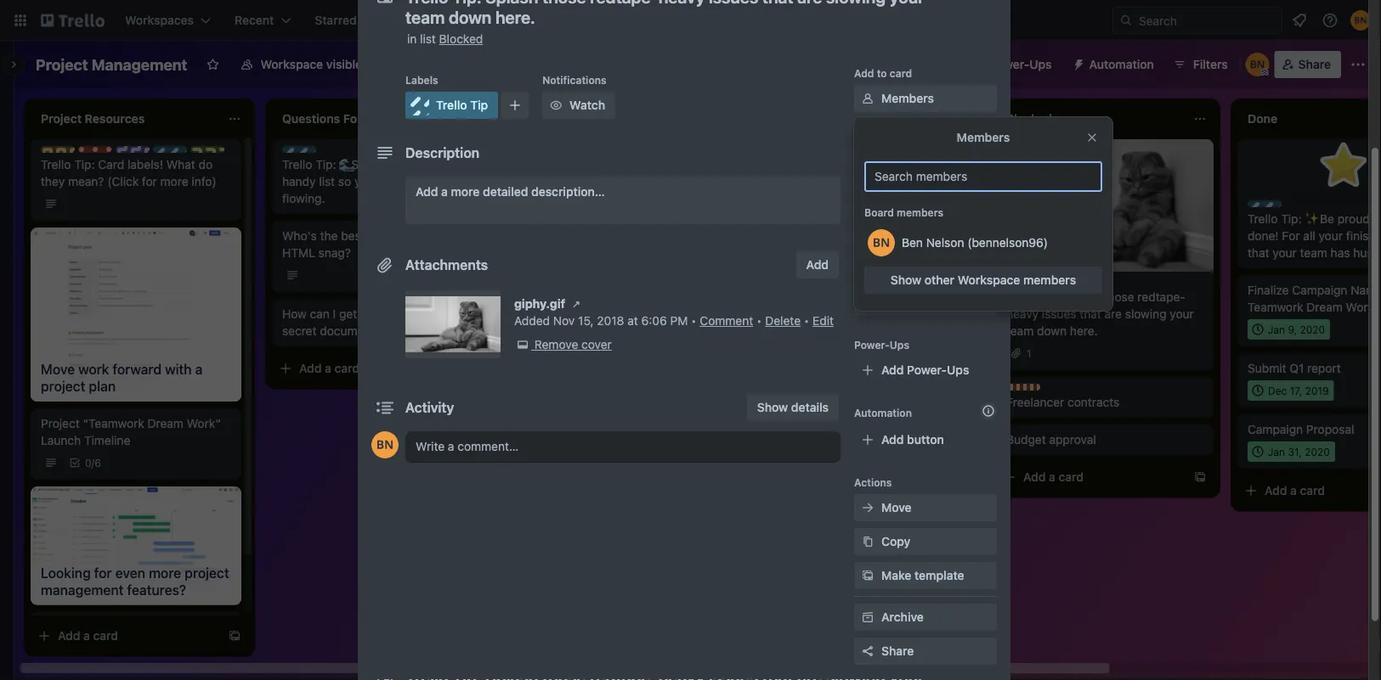 Task type: vqa. For each thing, say whether or not it's contained in the screenshot.
This Member Is An Admin Of This Board. ICON
no



Task type: locate. For each thing, give the bounding box(es) containing it.
1 vertical spatial design
[[782, 266, 816, 278]]

tip:
[[74, 158, 95, 172], [316, 158, 336, 172], [557, 158, 578, 172], [798, 158, 819, 172], [1281, 212, 1302, 226], [1040, 290, 1060, 304]]

1 horizontal spatial so
[[577, 175, 590, 189]]

0 horizontal spatial workspace
[[261, 57, 323, 71]]

those inside 'trello tip trello tip: splash those redtape- heavy issues that are slowing your team down here.'
[[1104, 290, 1135, 304]]

1 vertical spatial are
[[1105, 307, 1122, 321]]

share for the leftmost share button
[[882, 645, 914, 659]]

fields
[[928, 295, 962, 309]]

be
[[1320, 212, 1335, 226]]

show left details
[[757, 401, 788, 415]]

more inside add a more detailed description… link
[[451, 185, 480, 199]]

0 horizontal spatial on
[[448, 175, 462, 189]]

so inside trello tip: this is where assigned tasks live so that your team can see who's working on what and when it's due.
[[577, 175, 590, 189]]

0 horizontal spatial can
[[310, 307, 330, 321]]

tasks up awaiting
[[765, 175, 794, 189]]

those up almost
[[855, 158, 886, 172]]

color: purple, title: "design team" element down legal review
[[765, 265, 845, 278]]

1 horizontal spatial are
[[1105, 307, 1122, 321]]

finalize campaign name link
[[1248, 282, 1381, 316]]

1 horizontal spatial members
[[957, 130, 1010, 145]]

assigned
[[656, 158, 705, 172]]

1 horizontal spatial on
[[606, 192, 619, 206]]

automation inside button
[[1089, 57, 1154, 71]]

share button down the archive link
[[854, 638, 997, 666]]

share for the top share button
[[1299, 57, 1331, 71]]

None text field
[[397, 0, 958, 32]]

notifications
[[542, 74, 607, 86]]

1 vertical spatial power-ups
[[854, 339, 910, 351]]

2 vertical spatial to
[[402, 307, 413, 321]]

board up labels
[[405, 57, 438, 71]]

so down 🌊slide
[[338, 175, 351, 189]]

trello for trello tip
[[436, 98, 467, 112]]

sm image inside 'checklist' link
[[859, 158, 876, 175]]

on down this
[[448, 175, 462, 189]]

2 jan from the top
[[1268, 446, 1285, 458]]

campaign up jan 31, 2020 option
[[1248, 423, 1303, 437]]

1 horizontal spatial that
[[797, 175, 819, 189]]

design up the for
[[133, 147, 167, 159]]

1 horizontal spatial share button
[[1275, 51, 1341, 78]]

actions
[[854, 477, 892, 489]]

color: purple, title: "design team" element
[[116, 146, 196, 159], [765, 265, 845, 278]]

best
[[341, 229, 365, 243]]

power-ups button
[[956, 51, 1062, 78]]

1 horizontal spatial ups
[[947, 363, 969, 377]]

list down at
[[619, 341, 635, 355]]

design inside the design team social media assets
[[782, 266, 816, 278]]

project for project management
[[36, 55, 88, 74]]

team up and
[[646, 175, 674, 189]]

between
[[904, 158, 952, 172]]

search image
[[1120, 14, 1133, 27]]

1 horizontal spatial team
[[646, 175, 674, 189]]

ben nelson (bennelson96) image
[[1351, 10, 1371, 31], [1246, 53, 1270, 77], [371, 432, 399, 459]]

0 vertical spatial campaign
[[1292, 283, 1348, 298]]

1 vertical spatial ben nelson (bennelson96) image
[[1246, 53, 1270, 77]]

mean?
[[68, 175, 104, 189]]

sm image left the watch
[[548, 97, 565, 114]]

Search field
[[1133, 8, 1282, 33]]

members up issues at the right
[[1024, 273, 1076, 287]]

2 horizontal spatial create from template… image
[[1193, 471, 1207, 485]]

heavy
[[1006, 307, 1039, 321]]

remove cover
[[535, 338, 612, 352]]

your inside 'trello tip trello tip: splash those redtape- heavy issues that are slowing your team down here.'
[[1170, 307, 1194, 321]]

show up custom
[[891, 273, 922, 287]]

1 vertical spatial automation
[[854, 407, 912, 419]]

make template link
[[854, 563, 997, 590]]

awaiting
[[765, 192, 810, 206]]

filters button
[[1168, 51, 1233, 78]]

1 horizontal spatial the
[[416, 307, 434, 321]]

2 so from the left
[[577, 175, 590, 189]]

1 horizontal spatial members
[[1024, 273, 1076, 287]]

ups down fields
[[947, 363, 969, 377]]

sm image left 'archive'
[[859, 610, 876, 627]]

0 vertical spatial list
[[420, 32, 436, 46]]

0 horizontal spatial share
[[882, 645, 914, 659]]

visible
[[326, 57, 362, 71]]

Jan 9, 2020 checkbox
[[1248, 320, 1331, 340]]

sm image for members
[[859, 90, 876, 107]]

ups up add power-ups
[[890, 339, 910, 351]]

1 vertical spatial members
[[957, 130, 1010, 145]]

0 vertical spatial share
[[1299, 57, 1331, 71]]

project inside text box
[[36, 55, 88, 74]]

0 horizontal spatial members
[[882, 91, 934, 105]]

2 vertical spatial create from template… image
[[228, 630, 241, 644]]

sm image inside make template link
[[859, 568, 876, 585]]

2020 for proposal
[[1305, 446, 1330, 458]]

can up when
[[677, 175, 697, 189]]

up
[[926, 57, 941, 71]]

trello tip: this is where assigned tasks live so that your team can see who's working on what and when it's due.
[[524, 158, 719, 223]]

1 vertical spatial list
[[319, 175, 335, 189]]

0 horizontal spatial those
[[855, 158, 886, 172]]

your left the "q's"
[[382, 158, 406, 172]]

card
[[890, 67, 912, 79], [817, 338, 842, 352], [335, 362, 360, 376], [576, 416, 601, 430], [1059, 470, 1084, 485], [1300, 484, 1325, 498], [93, 629, 118, 644]]

1 vertical spatial on
[[606, 192, 619, 206]]

flowing.
[[282, 192, 325, 206]]

trello inside trello tip: card labels! what do they mean? (click for more info)
[[41, 158, 71, 172]]

0 horizontal spatial team
[[169, 147, 196, 159]]

color: sky, title: "trello tip" element for trello tip: ✨ be proud! y
[[1248, 201, 1311, 213]]

1 vertical spatial team
[[819, 266, 845, 278]]

tasks inside the 'trello tip: 💬for those in-between tasks that are almost done but also awaiting one last step.'
[[765, 175, 794, 189]]

create
[[503, 13, 541, 27]]

0 horizontal spatial so
[[338, 175, 351, 189]]

nov
[[553, 314, 575, 328]]

team down 'heavy'
[[1006, 324, 1034, 338]]

✨
[[1305, 212, 1317, 226]]

the up snag?
[[320, 229, 338, 243]]

jan
[[1268, 324, 1285, 336], [1268, 446, 1285, 458]]

archive
[[882, 611, 924, 625]]

1 horizontal spatial tasks
[[765, 175, 794, 189]]

list right in
[[420, 32, 436, 46]]

show for show other workspace members
[[891, 273, 922, 287]]

that down "is"
[[594, 175, 615, 189]]

0 horizontal spatial show
[[757, 401, 788, 415]]

access
[[360, 307, 399, 321]]

color: sky, title: "trello tip" element for trello tip: splash those redtape- heavy issues that are slowing your team down here.
[[1006, 279, 1069, 292]]

share left the show menu icon
[[1299, 57, 1331, 71]]

team inside 'trello tip trello tip: splash those redtape- heavy issues that are slowing your team down here.'
[[1006, 324, 1034, 338]]

your up what
[[619, 175, 643, 189]]

0 vertical spatial design
[[133, 147, 167, 159]]

share down 'archive'
[[882, 645, 914, 659]]

jan left 9,
[[1268, 324, 1285, 336]]

template
[[915, 569, 964, 583]]

sm image inside copy link
[[859, 534, 876, 551]]

trello tip: this is where assigned tasks live so that your team can see who's working on what and when it's due. link
[[524, 156, 721, 224]]

project inside project "teamwork dream work" launch timeline
[[41, 417, 80, 431]]

2020 right 9,
[[1300, 324, 1325, 336]]

2020 inside option
[[1300, 324, 1325, 336]]

edit for edit email drafts
[[524, 294, 545, 308]]

your inside trello tip: this is where assigned tasks live so that your team can see who's working on what and when it's due.
[[619, 175, 643, 189]]

members up attachment
[[897, 207, 944, 218]]

1 so from the left
[[338, 175, 351, 189]]

trello tip trello tip: 🌊slide your q's into this handy list so your team keeps on flowing.
[[282, 147, 475, 206]]

calendar
[[834, 57, 883, 71]]

(bennelson96)
[[968, 236, 1048, 250]]

remove cover link
[[514, 337, 612, 354]]

sm image down actions
[[859, 500, 876, 517]]

1 horizontal spatial workspace
[[958, 273, 1020, 287]]

0 vertical spatial are
[[822, 175, 839, 189]]

0 horizontal spatial list
[[319, 175, 335, 189]]

to left fix
[[410, 229, 421, 243]]

custom fields
[[882, 295, 962, 309]]

1 vertical spatial the
[[416, 307, 434, 321]]

power-ups inside button
[[990, 57, 1052, 71]]

1 vertical spatial jan
[[1268, 446, 1285, 458]]

sm image down ben nelson (bennelson96) icon on the right top of the page
[[859, 260, 876, 277]]

2019
[[1305, 385, 1329, 397]]

sm image
[[1066, 51, 1089, 75], [568, 296, 585, 313], [514, 337, 531, 354], [859, 500, 876, 517], [859, 610, 876, 627]]

are left slowing
[[1105, 307, 1122, 321]]

trello tip: 💬for those in-between tasks that are almost done but also awaiting one last step.
[[765, 158, 957, 206]]

list inside the trello tip trello tip: 🌊slide your q's into this handy list so your team keeps on flowing.
[[319, 175, 335, 189]]

freelancer contracts link
[[1006, 394, 1204, 411]]

color: orange, title: "one more step" element
[[1006, 384, 1040, 391]]

2 vertical spatial ben nelson (bennelson96) image
[[371, 432, 399, 459]]

tip: up live
[[557, 158, 578, 172]]

create from template… image
[[711, 417, 724, 430], [1193, 471, 1207, 485], [228, 630, 241, 644]]

0 vertical spatial to
[[877, 67, 887, 79]]

1 horizontal spatial power-ups
[[990, 57, 1052, 71]]

more down the what
[[160, 175, 188, 189]]

1 horizontal spatial board
[[865, 207, 894, 218]]

ben nelson (bennelson96)
[[902, 236, 1048, 250]]

tip: left ✨
[[1281, 212, 1302, 226]]

share button
[[1275, 51, 1341, 78], [854, 638, 997, 666]]

ben nelson (bennelson96) image
[[868, 230, 895, 257]]

labels image
[[859, 124, 876, 141]]

tasks up who's
[[524, 175, 553, 189]]

sm image inside location link
[[859, 260, 876, 277]]

1 vertical spatial those
[[1104, 290, 1135, 304]]

edit for edit
[[813, 314, 834, 328]]

jan inside option
[[1268, 324, 1285, 336]]

project left "management"
[[36, 55, 88, 74]]

1 vertical spatial members
[[1024, 273, 1076, 287]]

power- right up
[[990, 57, 1030, 71]]

on inside trello tip: this is where assigned tasks live so that your team can see who's working on what and when it's due.
[[606, 192, 619, 206]]

sm image left in-
[[859, 158, 876, 175]]

0 horizontal spatial board
[[405, 57, 438, 71]]

add power-ups
[[882, 363, 969, 377]]

how
[[282, 307, 307, 321]]

so up working
[[577, 175, 590, 189]]

tip: up issues at the right
[[1040, 290, 1060, 304]]

0 horizontal spatial tasks
[[524, 175, 553, 189]]

1 vertical spatial board
[[865, 207, 894, 218]]

0 vertical spatial workspace
[[261, 57, 323, 71]]

2 vertical spatial ups
[[947, 363, 969, 377]]

tip for trello tip trello tip: 🌊slide your q's into this handy list so your team keeps on flowing.
[[329, 147, 345, 159]]

color: lime, title: "halp" element
[[190, 146, 230, 159]]

2020 inside option
[[1305, 446, 1330, 458]]

to right access
[[402, 307, 413, 321]]

0 horizontal spatial color: purple, title: "design team" element
[[116, 146, 196, 159]]

2 tasks from the left
[[765, 175, 794, 189]]

those
[[855, 158, 886, 172], [1104, 290, 1135, 304]]

tip: up handy
[[316, 158, 336, 172]]

management
[[92, 55, 187, 74]]

1 horizontal spatial color: purple, title: "design team" element
[[765, 265, 845, 278]]

team inside the trello tip trello tip: 🌊slide your q's into this handy list so your team keeps on flowing.
[[382, 175, 409, 189]]

one
[[814, 192, 834, 206]]

watch button
[[542, 92, 615, 119]]

primary element
[[0, 0, 1381, 41]]

add
[[854, 67, 874, 79], [416, 185, 438, 199], [806, 258, 829, 272], [782, 338, 805, 352], [299, 362, 322, 376], [882, 363, 904, 377], [541, 416, 563, 430], [882, 433, 904, 447], [1023, 470, 1046, 485], [1265, 484, 1287, 498], [58, 629, 80, 644]]

color: sky, title: "trello tip" element
[[405, 92, 498, 119], [153, 146, 216, 159], [282, 146, 345, 159], [1248, 201, 1311, 213], [1006, 279, 1069, 292]]

0 vertical spatial on
[[448, 175, 462, 189]]

so inside the trello tip trello tip: 🌊slide your q's into this handy list so your team keeps on flowing.
[[338, 175, 351, 189]]

0 vertical spatial create from template… image
[[711, 417, 724, 430]]

open information menu image
[[1322, 12, 1339, 29]]

on left what
[[606, 192, 619, 206]]

tip: left 💬for
[[798, 158, 819, 172]]

1 horizontal spatial team
[[819, 266, 845, 278]]

automation up the add button
[[854, 407, 912, 419]]

create button
[[493, 7, 551, 34]]

jan 31, 2020
[[1268, 446, 1330, 458]]

list right handy
[[319, 175, 335, 189]]

sm image inside the members link
[[859, 90, 876, 107]]

2020
[[1300, 324, 1325, 336], [1305, 446, 1330, 458]]

color: purple, title: "design team" element up the for
[[116, 146, 196, 159]]

1 vertical spatial to
[[410, 229, 421, 243]]

0 vertical spatial board
[[405, 57, 438, 71]]

1 horizontal spatial more
[[451, 185, 480, 199]]

0 vertical spatial those
[[855, 158, 886, 172]]

customer
[[564, 341, 615, 355]]

board for board
[[405, 57, 438, 71]]

calendar power-up
[[834, 57, 941, 71]]

members up search members text field
[[957, 130, 1010, 145]]

sm image inside the archive link
[[859, 610, 876, 627]]

0 vertical spatial ups
[[1030, 57, 1052, 71]]

sm image inside automation button
[[1066, 51, 1089, 75]]

those up slowing
[[1104, 290, 1135, 304]]

ups left automation button
[[1030, 57, 1052, 71]]

2020 down campaign proposal link on the bottom
[[1305, 446, 1330, 458]]

report
[[1307, 362, 1341, 376]]

1 horizontal spatial automation
[[1089, 57, 1154, 71]]

are down 💬for
[[822, 175, 839, 189]]

jan inside option
[[1268, 446, 1285, 458]]

ups inside power-ups button
[[1030, 57, 1052, 71]]

your down redtape-
[[1170, 307, 1194, 321]]

that inside trello tip: this is where assigned tasks live so that your team can see who's working on what and when it's due.
[[594, 175, 615, 189]]

1 vertical spatial edit
[[813, 314, 834, 328]]

sm image down added
[[514, 337, 531, 354]]

tip inside trello tip trello tip: ✨ be proud! y
[[1295, 201, 1311, 213]]

to up the members link
[[877, 67, 887, 79]]

team down the "q's"
[[382, 175, 409, 189]]

that up 'here.' at the top of the page
[[1080, 307, 1102, 321]]

share button down "0 notifications" icon
[[1275, 51, 1341, 78]]

tip: inside the 'trello tip: 💬for those in-between tasks that are almost done but also awaiting one last step.'
[[798, 158, 819, 172]]

media
[[801, 277, 835, 291]]

board
[[405, 57, 438, 71], [865, 207, 894, 218]]

team for heavy
[[1006, 324, 1034, 338]]

edit up added
[[524, 294, 545, 308]]

the left 'super'
[[416, 307, 434, 321]]

redtape-
[[1138, 290, 1186, 304]]

timeline
[[84, 434, 130, 448]]

2 horizontal spatial ben nelson (bennelson96) image
[[1351, 10, 1371, 31]]

0 horizontal spatial team
[[382, 175, 409, 189]]

tip: inside trello tip trello tip: ✨ be proud! y
[[1281, 212, 1302, 226]]

are inside 'trello tip trello tip: splash those redtape- heavy issues that are slowing your team down here.'
[[1105, 307, 1122, 321]]

make
[[882, 569, 912, 583]]

more down this
[[451, 185, 480, 199]]

budget approval link
[[1006, 432, 1204, 449]]

sm image
[[859, 90, 876, 107], [548, 97, 565, 114], [859, 158, 876, 175], [859, 260, 876, 277], [859, 534, 876, 551], [859, 568, 876, 585]]

0 horizontal spatial that
[[594, 175, 615, 189]]

0 horizontal spatial ben nelson (bennelson96) image
[[371, 432, 399, 459]]

jan for campaign
[[1268, 446, 1285, 458]]

board for board members
[[865, 207, 894, 218]]

jan left 31,
[[1268, 446, 1285, 458]]

remove
[[535, 338, 578, 352]]

design down legal review
[[782, 266, 816, 278]]

sm image inside watch button
[[548, 97, 565, 114]]

0 vertical spatial power-ups
[[990, 57, 1052, 71]]

team inside trello tip: this is where assigned tasks live so that your team can see who's working on what and when it's due.
[[646, 175, 674, 189]]

tip for trello tip trello tip: splash those redtape- heavy issues that are slowing your team down here.
[[1054, 280, 1069, 292]]

automation button
[[1066, 51, 1164, 78]]

finalize campaign name
[[1248, 283, 1381, 315]]

15,
[[578, 314, 594, 328]]

tip inside 'trello tip trello tip: splash those redtape- heavy issues that are slowing your team down here.'
[[1054, 280, 1069, 292]]

0 vertical spatial show
[[891, 273, 922, 287]]

trello for trello tip halp
[[170, 147, 197, 159]]

0 horizontal spatial are
[[822, 175, 839, 189]]

show details
[[757, 401, 829, 415]]

sm image left make
[[859, 568, 876, 585]]

show details link
[[747, 394, 839, 422]]

0 horizontal spatial more
[[160, 175, 188, 189]]

sm image for remove cover
[[514, 337, 531, 354]]

team for into
[[382, 175, 409, 189]]

added nov 15, 2018 at 6:06 pm
[[514, 314, 688, 328]]

more
[[160, 175, 188, 189], [451, 185, 480, 199]]

1 jan from the top
[[1268, 324, 1285, 336]]

1 tasks from the left
[[524, 175, 553, 189]]

location link
[[854, 255, 997, 282]]

that up "one"
[[797, 175, 819, 189]]

attachment
[[882, 227, 947, 241]]

splash
[[1064, 290, 1101, 304]]

members down add to card
[[882, 91, 934, 105]]

priority design team
[[95, 147, 196, 159]]

sm image down add to card
[[859, 90, 876, 107]]

workspace left visible
[[261, 57, 323, 71]]

project up launch
[[41, 417, 80, 431]]

2 horizontal spatial that
[[1080, 307, 1102, 321]]

trello inside trello tip: this is where assigned tasks live so that your team can see who's working on what and when it's due.
[[524, 158, 554, 172]]

🌊slide
[[339, 158, 378, 172]]

1 vertical spatial share
[[882, 645, 914, 659]]

sm image for archive
[[859, 610, 876, 627]]

labels
[[405, 74, 438, 86]]

project "teamwork dream work" launch timeline link
[[41, 416, 231, 450]]

campaign up jan 9, 2020
[[1292, 283, 1348, 298]]

add a card button
[[755, 332, 945, 359], [272, 355, 462, 383], [513, 410, 704, 437], [996, 464, 1187, 491], [1238, 478, 1381, 505], [31, 623, 221, 650]]

sm image inside move link
[[859, 500, 876, 517]]

team inside the design team social media assets
[[819, 266, 845, 278]]

/
[[91, 457, 95, 469]]

1 horizontal spatial design
[[782, 266, 816, 278]]

board down 'step.'
[[865, 207, 894, 218]]

1 horizontal spatial edit
[[813, 314, 834, 328]]

0 vertical spatial project
[[36, 55, 88, 74]]

0 horizontal spatial edit
[[524, 294, 545, 308]]

0 vertical spatial 2020
[[1300, 324, 1325, 336]]

0 vertical spatial jan
[[1268, 324, 1285, 336]]

1 horizontal spatial those
[[1104, 290, 1135, 304]]

color: sky, title: "trello tip" element for trello tip: 🌊slide your q's into this handy list so your team keeps on flowing.
[[282, 146, 345, 159]]

0 vertical spatial the
[[320, 229, 338, 243]]

💬for
[[822, 158, 852, 172]]

can left i
[[310, 307, 330, 321]]

location
[[882, 261, 930, 275]]

0 vertical spatial automation
[[1089, 57, 1154, 71]]

tip: up mean?
[[74, 158, 95, 172]]

power-
[[887, 57, 926, 71], [990, 57, 1030, 71], [854, 339, 890, 351], [907, 363, 947, 377]]

tip inside the trello tip trello tip: 🌊slide your q's into this handy list so your team keeps on flowing.
[[329, 147, 345, 159]]

0 horizontal spatial create from template… image
[[228, 630, 241, 644]]

Search members text field
[[865, 162, 1103, 192]]

share
[[1299, 57, 1331, 71], [882, 645, 914, 659]]

1 vertical spatial 2020
[[1305, 446, 1330, 458]]

that inside 'trello tip trello tip: splash those redtape- heavy issues that are slowing your team down here.'
[[1080, 307, 1102, 321]]

automation down search image
[[1089, 57, 1154, 71]]

1 horizontal spatial can
[[677, 175, 697, 189]]

other
[[925, 273, 955, 287]]

0 horizontal spatial ups
[[890, 339, 910, 351]]

trello inside the 'trello tip: 💬for those in-between tasks that are almost done but also awaiting one last step.'
[[765, 158, 795, 172]]

archive link
[[854, 604, 997, 632]]

tasks inside trello tip: this is where assigned tasks live so that your team can see who's working on what and when it's due.
[[524, 175, 553, 189]]

do
[[199, 158, 213, 172]]

workspace down ben nelson (bennelson96)
[[958, 273, 1020, 287]]

in list blocked
[[407, 32, 483, 46]]

edit down media
[[813, 314, 834, 328]]

to inside who's the best person to fix my html snag?
[[410, 229, 421, 243]]

sm image right power-ups button
[[1066, 51, 1089, 75]]

0 notifications image
[[1290, 10, 1310, 31]]

1 vertical spatial show
[[757, 401, 788, 415]]

trello tip: 🌊slide your q's into this handy list so your team keeps on flowing. link
[[282, 156, 479, 207]]

sm image left "copy" at the bottom right
[[859, 534, 876, 551]]

trello for trello tip trello tip: 🌊slide your q's into this handy list so your team keeps on flowing.
[[299, 147, 327, 159]]



Task type: describe. For each thing, give the bounding box(es) containing it.
power- down custom
[[854, 339, 890, 351]]

curate customer list link
[[524, 340, 721, 357]]

2018
[[597, 314, 624, 328]]

calendar power-up link
[[805, 51, 952, 78]]

proud!
[[1338, 212, 1374, 226]]

more inside trello tip: card labels! what do they mean? (click for more info)
[[160, 175, 188, 189]]

on inside the trello tip trello tip: 🌊slide your q's into this handy list so your team keeps on flowing.
[[448, 175, 462, 189]]

17,
[[1290, 385, 1303, 397]]

almost
[[843, 175, 879, 189]]

show for show details
[[757, 401, 788, 415]]

add button
[[882, 433, 944, 447]]

trello tip
[[436, 98, 488, 112]]

power- up the members link
[[887, 57, 926, 71]]

6
[[95, 457, 101, 469]]

campaign inside finalize campaign name
[[1292, 283, 1348, 298]]

trello tip: card labels! what do they mean? (click for more info)
[[41, 158, 216, 189]]

trello tip trello tip: ✨ be proud! y
[[1248, 201, 1381, 260]]

trello tip halp
[[170, 147, 230, 159]]

0 vertical spatial color: purple, title: "design team" element
[[116, 146, 196, 159]]

detailed
[[483, 185, 528, 199]]

submit q1 report
[[1248, 362, 1341, 376]]

ups inside add power-ups link
[[947, 363, 969, 377]]

edit link
[[813, 314, 834, 328]]

tip for trello tip trello tip: ✨ be proud! y
[[1295, 201, 1311, 213]]

what
[[166, 158, 195, 172]]

watch
[[570, 98, 605, 112]]

sm image up 15,
[[568, 296, 585, 313]]

0 / 6
[[85, 457, 101, 469]]

sm image for checklist
[[859, 158, 876, 175]]

description…
[[531, 185, 605, 199]]

power- down custom fields button
[[907, 363, 947, 377]]

1 vertical spatial campaign
[[1248, 423, 1303, 437]]

Jan 31, 2020 checkbox
[[1248, 442, 1335, 462]]

get
[[339, 307, 357, 321]]

31,
[[1288, 446, 1302, 458]]

to inside the how can i get access to the super secret document?
[[402, 307, 413, 321]]

sm image for copy
[[859, 534, 876, 551]]

tasks for live
[[524, 175, 553, 189]]

what
[[623, 192, 649, 206]]

star or unstar board image
[[206, 58, 220, 71]]

0 vertical spatial share button
[[1275, 51, 1341, 78]]

project management
[[36, 55, 187, 74]]

1 horizontal spatial create from template… image
[[711, 417, 724, 430]]

tip: inside the trello tip trello tip: 🌊slide your q's into this handy list so your team keeps on flowing.
[[316, 158, 336, 172]]

Write a comment text field
[[405, 432, 841, 462]]

are inside the 'trello tip: 💬for those in-between tasks that are almost done but also awaiting one last step.'
[[822, 175, 839, 189]]

2 horizontal spatial list
[[619, 341, 635, 355]]

2020 for campaign
[[1300, 324, 1325, 336]]

1 vertical spatial workspace
[[958, 273, 1020, 287]]

also
[[935, 175, 957, 189]]

copy link
[[854, 529, 997, 556]]

is
[[607, 158, 616, 172]]

info)
[[192, 175, 216, 189]]

0 horizontal spatial design
[[133, 147, 167, 159]]

can inside the how can i get access to the super secret document?
[[310, 307, 330, 321]]

show other workspace members
[[891, 273, 1076, 287]]

into
[[431, 158, 451, 172]]

make template
[[882, 569, 964, 583]]

tip for trello tip
[[470, 98, 488, 112]]

trello for trello tip trello tip: splash those redtape- heavy issues that are slowing your team down here.
[[1023, 280, 1051, 292]]

add button
[[796, 252, 839, 279]]

in-
[[889, 158, 904, 172]]

add a more detailed description…
[[416, 185, 605, 199]]

0 vertical spatial team
[[169, 147, 196, 159]]

the inside who's the best person to fix my html snag?
[[320, 229, 338, 243]]

that for this
[[594, 175, 615, 189]]

color: yellow, title: "copy request" element
[[41, 146, 75, 153]]

that for trello
[[1080, 307, 1102, 321]]

show menu image
[[1350, 56, 1367, 73]]

0 vertical spatial ben nelson (bennelson96) image
[[1351, 10, 1371, 31]]

tip: inside 'trello tip trello tip: splash those redtape- heavy issues that are slowing your team down here.'
[[1040, 290, 1060, 304]]

fix
[[424, 229, 437, 243]]

card
[[98, 158, 124, 172]]

dec 17, 2019
[[1268, 385, 1329, 397]]

tasks for that
[[765, 175, 794, 189]]

details
[[791, 401, 829, 415]]

"teamwork
[[83, 417, 144, 431]]

assets
[[838, 277, 873, 291]]

dates button
[[854, 187, 997, 214]]

tip: inside trello tip: card labels! what do they mean? (click for more info)
[[74, 158, 95, 172]]

checklist
[[882, 159, 934, 173]]

when
[[676, 192, 706, 206]]

who's the best person to fix my html snag? link
[[282, 228, 479, 262]]

trello for trello tip: card labels! what do they mean? (click for more info)
[[41, 158, 71, 172]]

6:06
[[641, 314, 667, 328]]

html
[[282, 246, 315, 260]]

secret
[[282, 324, 317, 338]]

Dec 17, 2019 checkbox
[[1248, 381, 1334, 401]]

freelancer
[[1006, 396, 1064, 410]]

tip for trello tip halp
[[200, 147, 216, 159]]

color: red, title: "priority" element
[[78, 146, 131, 159]]

sm image for make template
[[859, 568, 876, 585]]

1 vertical spatial color: purple, title: "design team" element
[[765, 265, 845, 278]]

trello tip: 💬for those in-between tasks that are almost done but also awaiting one last step. link
[[765, 156, 962, 207]]

0 horizontal spatial power-ups
[[854, 339, 910, 351]]

in
[[407, 32, 417, 46]]

drafts
[[580, 294, 613, 308]]

email
[[548, 294, 577, 308]]

sm image for watch
[[548, 97, 565, 114]]

proposal
[[1307, 423, 1355, 437]]

show other workspace members link
[[865, 267, 1103, 294]]

trello tip: splash those redtape- heavy issues that are slowing your team down here. link
[[1006, 289, 1204, 340]]

campaign proposal link
[[1248, 422, 1381, 439]]

that inside the 'trello tip: 💬for those in-between tasks that are almost done but also awaiting one last step.'
[[797, 175, 819, 189]]

sm image for location
[[859, 260, 876, 277]]

1 horizontal spatial ben nelson (bennelson96) image
[[1246, 53, 1270, 77]]

trello tip: card labels! what do they mean? (click for more info) link
[[41, 156, 231, 190]]

and
[[652, 192, 673, 206]]

but
[[913, 175, 932, 189]]

freelancer contracts
[[1006, 396, 1120, 410]]

add to card
[[854, 67, 912, 79]]

those inside the 'trello tip: 💬for those in-between tasks that are almost done but also awaiting one last step.'
[[855, 158, 886, 172]]

can inside trello tip: this is where assigned tasks live so that your team can see who's working on what and when it's due.
[[677, 175, 697, 189]]

project for project "teamwork dream work" launch timeline
[[41, 417, 80, 431]]

curate
[[524, 341, 560, 355]]

trello for trello tip: 💬for those in-between tasks that are almost done but also awaiting one last step.
[[765, 158, 795, 172]]

legal
[[765, 229, 795, 243]]

trello for trello tip: this is where assigned tasks live so that your team can see who's working on what and when it's due.
[[524, 158, 554, 172]]

1 horizontal spatial list
[[420, 32, 436, 46]]

(click
[[107, 175, 139, 189]]

y
[[1377, 212, 1381, 226]]

blocked link
[[439, 32, 483, 46]]

workspace inside button
[[261, 57, 323, 71]]

name
[[1351, 283, 1381, 298]]

jan for finalize
[[1268, 324, 1285, 336]]

add a more detailed description… link
[[405, 177, 841, 224]]

your down 🌊slide
[[354, 175, 379, 189]]

campaign proposal
[[1248, 423, 1355, 437]]

edit email drafts
[[524, 294, 613, 308]]

the inside the how can i get access to the super secret document?
[[416, 307, 434, 321]]

description
[[405, 145, 480, 161]]

0 horizontal spatial share button
[[854, 638, 997, 666]]

Board name text field
[[27, 51, 196, 78]]

this
[[581, 158, 604, 172]]

budget
[[1006, 433, 1046, 447]]

due.
[[543, 209, 567, 223]]

sm image for move
[[859, 500, 876, 517]]

power- inside button
[[990, 57, 1030, 71]]

working
[[559, 192, 602, 206]]

sm image for automation
[[1066, 51, 1089, 75]]

done
[[883, 175, 910, 189]]

move link
[[854, 495, 997, 522]]

trello for trello tip trello tip: ✨ be proud! y
[[1265, 201, 1292, 213]]

tip: inside trello tip: this is where assigned tasks live so that your team can see who's working on what and when it's due.
[[557, 158, 578, 172]]

here.
[[1070, 324, 1098, 338]]

0 vertical spatial members
[[897, 207, 944, 218]]

how can i get access to the super secret document?
[[282, 307, 468, 338]]



